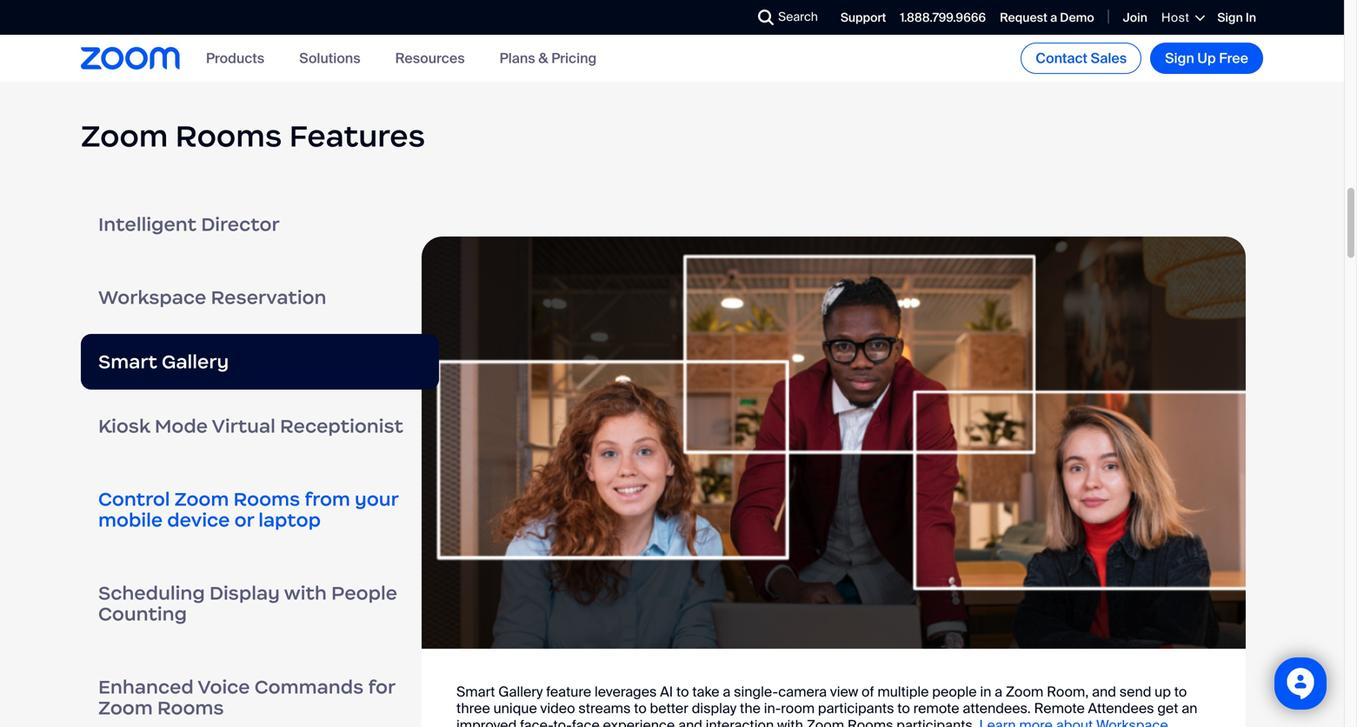 Task type: describe. For each thing, give the bounding box(es) containing it.
display
[[692, 699, 737, 718]]

kiosk mode virtual receptionist
[[98, 414, 403, 438]]

device
[[167, 508, 230, 532]]

scheduling
[[98, 581, 205, 605]]

send
[[1120, 683, 1152, 701]]

host
[[1162, 10, 1190, 26]]

the
[[740, 699, 761, 718]]

to left better at the bottom of page
[[634, 699, 647, 718]]

intelligent
[[98, 213, 197, 236]]

with inside smart gallery feature leverages ai to take a single-camera view of multiple people in a zoom room, and send up to three unique video streams to better display the in-room participants to remote attendees. remote attendees get an improved face-to-face experience and interaction with zoom rooms participants.
[[777, 716, 803, 727]]

intelligent director
[[98, 213, 280, 236]]

smart for smart gallery feature leverages ai to take a single-camera view of multiple people in a zoom room, and send up to three unique video streams to better display the in-room participants to remote attendees. remote attendees get an improved face-to-face experience and interaction with zoom rooms participants.
[[457, 683, 495, 701]]

card label element
[[422, 237, 1246, 727]]

experience
[[603, 716, 675, 727]]

leverages
[[595, 683, 657, 701]]

laptop
[[258, 508, 321, 532]]

smart gallery group
[[422, 237, 1246, 727]]

enhanced voice commands for zoom rooms button
[[81, 650, 439, 727]]

enhanced voice commands for zoom rooms
[[98, 675, 395, 720]]

commands
[[255, 675, 364, 699]]

enhanced
[[98, 675, 194, 699]]

multiple
[[878, 683, 929, 701]]

tabbed carousel element
[[81, 188, 1264, 727]]

from
[[305, 487, 350, 511]]

unique
[[494, 699, 537, 718]]

in-
[[764, 699, 781, 718]]

0 horizontal spatial and
[[678, 716, 703, 727]]

smart for smart gallery
[[98, 350, 157, 373]]

display
[[209, 581, 280, 605]]

contact sales
[[1036, 49, 1127, 67]]

request a demo
[[1000, 10, 1095, 26]]

1 horizontal spatial a
[[995, 683, 1003, 701]]

contact
[[1036, 49, 1088, 67]]

participants.
[[897, 716, 976, 727]]

receptionist
[[280, 414, 403, 438]]

3 smiling people image
[[422, 237, 1246, 649]]

demo
[[1060, 10, 1095, 26]]

tab list containing intelligent director
[[81, 188, 439, 727]]

to-
[[554, 716, 572, 727]]

virtual
[[212, 414, 276, 438]]

room
[[781, 699, 815, 718]]

smart gallery
[[98, 350, 229, 373]]

control
[[98, 487, 170, 511]]

single-
[[734, 683, 779, 701]]

zoom rooms features
[[81, 117, 425, 155]]

your
[[355, 487, 398, 511]]

gallery for smart gallery
[[162, 350, 229, 373]]

remote
[[1034, 699, 1085, 718]]

an
[[1182, 699, 1198, 718]]

three
[[457, 699, 490, 718]]

join link
[[1123, 10, 1148, 26]]

sign up free
[[1165, 49, 1249, 67]]

director
[[201, 213, 280, 236]]

reservation
[[211, 286, 327, 309]]

kiosk mode virtual receptionist button
[[81, 390, 439, 463]]

ai
[[660, 683, 673, 701]]

resources button
[[395, 49, 465, 67]]

for
[[368, 675, 395, 699]]

request a demo link
[[1000, 10, 1095, 26]]

products
[[206, 49, 265, 67]]

sign in link
[[1218, 10, 1257, 26]]

to left remote
[[898, 699, 910, 718]]

scheduling display with people counting button
[[81, 557, 439, 650]]

workspace
[[98, 286, 206, 309]]

workspace reservation button
[[81, 261, 439, 334]]

sign up free link
[[1151, 43, 1264, 74]]

interaction
[[706, 716, 774, 727]]

resources
[[395, 49, 465, 67]]

products button
[[206, 49, 265, 67]]

&
[[539, 49, 548, 67]]

plans & pricing link
[[500, 49, 597, 67]]

control zoom rooms from your mobile device or laptop
[[98, 487, 398, 532]]



Task type: vqa. For each thing, say whether or not it's contained in the screenshot.
laptop
yes



Task type: locate. For each thing, give the bounding box(es) containing it.
rooms
[[175, 117, 282, 155], [233, 487, 300, 511], [157, 696, 224, 720], [848, 716, 894, 727]]

face
[[572, 716, 600, 727]]

streams
[[579, 699, 631, 718]]

features
[[289, 117, 425, 155]]

or
[[234, 508, 254, 532]]

gallery up "mode"
[[162, 350, 229, 373]]

1 horizontal spatial gallery
[[499, 683, 543, 701]]

1 horizontal spatial smart
[[457, 683, 495, 701]]

video
[[540, 699, 575, 718]]

gallery inside smart gallery feature leverages ai to take a single-camera view of multiple people in a zoom room, and send up to three unique video streams to better display the in-room participants to remote attendees. remote attendees get an improved face-to-face experience and interaction with zoom rooms participants.
[[499, 683, 543, 701]]

zoom
[[81, 117, 168, 155], [174, 487, 229, 511], [1006, 683, 1044, 701], [98, 696, 153, 720], [807, 716, 845, 727]]

room,
[[1047, 683, 1089, 701]]

with left people at the left bottom of page
[[284, 581, 327, 605]]

mode
[[155, 414, 208, 438]]

with inside scheduling display with people counting
[[284, 581, 327, 605]]

smart gallery button
[[81, 334, 439, 390]]

to
[[677, 683, 689, 701], [1175, 683, 1187, 701], [634, 699, 647, 718], [898, 699, 910, 718]]

search image
[[758, 10, 774, 25], [758, 10, 774, 25]]

mobile
[[98, 508, 163, 532]]

feature
[[546, 683, 591, 701]]

1 vertical spatial smart
[[457, 683, 495, 701]]

support link
[[841, 10, 886, 26]]

1 vertical spatial gallery
[[499, 683, 543, 701]]

a right take
[[723, 683, 731, 701]]

gallery for smart gallery feature leverages ai to take a single-camera view of multiple people in a zoom room, and send up to three unique video streams to better display the in-room participants to remote attendees. remote attendees get an improved face-to-face experience and interaction with zoom rooms participants.
[[499, 683, 543, 701]]

of
[[862, 683, 874, 701]]

plans & pricing
[[500, 49, 597, 67]]

sign for sign up free
[[1165, 49, 1195, 67]]

up
[[1155, 683, 1171, 701]]

with down camera on the bottom right
[[777, 716, 803, 727]]

1 vertical spatial and
[[678, 716, 703, 727]]

0 vertical spatial with
[[284, 581, 327, 605]]

sign left up
[[1165, 49, 1195, 67]]

smart gallery feature leverages ai to take a single-camera view of multiple people in a zoom room, and send up to three unique video streams to better display the in-room participants to remote attendees. remote attendees get an improved face-to-face experience and interaction with zoom rooms participants.
[[457, 683, 1198, 727]]

zoom inside control zoom rooms from your mobile device or laptop
[[174, 487, 229, 511]]

1 horizontal spatial and
[[1092, 683, 1117, 701]]

and
[[1092, 683, 1117, 701], [678, 716, 703, 727]]

sign left in
[[1218, 10, 1243, 26]]

people
[[331, 581, 397, 605]]

a right the in on the right
[[995, 683, 1003, 701]]

sign for sign in
[[1218, 10, 1243, 26]]

1 horizontal spatial with
[[777, 716, 803, 727]]

counting
[[98, 602, 187, 626]]

solutions
[[299, 49, 361, 67]]

host button
[[1162, 10, 1204, 26]]

participants
[[818, 699, 894, 718]]

and left the send
[[1092, 683, 1117, 701]]

kiosk
[[98, 414, 150, 438]]

intelligent director button
[[81, 188, 439, 261]]

view
[[830, 683, 859, 701]]

support
[[841, 10, 886, 26]]

attendees
[[1088, 699, 1154, 718]]

request
[[1000, 10, 1048, 26]]

sign in
[[1218, 10, 1257, 26]]

take
[[693, 683, 720, 701]]

with
[[284, 581, 327, 605], [777, 716, 803, 727]]

0 horizontal spatial with
[[284, 581, 327, 605]]

join
[[1123, 10, 1148, 26]]

0 vertical spatial smart
[[98, 350, 157, 373]]

rooms inside smart gallery feature leverages ai to take a single-camera view of multiple people in a zoom room, and send up to three unique video streams to better display the in-room participants to remote attendees. remote attendees get an improved face-to-face experience and interaction with zoom rooms participants.
[[848, 716, 894, 727]]

1 vertical spatial sign
[[1165, 49, 1195, 67]]

search
[[778, 9, 818, 25]]

gallery inside button
[[162, 350, 229, 373]]

attendees.
[[963, 699, 1031, 718]]

1.888.799.9666
[[900, 10, 986, 26]]

smart up kiosk
[[98, 350, 157, 373]]

remote
[[914, 699, 960, 718]]

improved
[[457, 716, 517, 727]]

a left demo
[[1051, 10, 1058, 26]]

control zoom rooms from your mobile device or laptop button
[[81, 463, 439, 557]]

scheduling display with people counting
[[98, 581, 397, 626]]

up
[[1198, 49, 1216, 67]]

0 vertical spatial and
[[1092, 683, 1117, 701]]

gallery
[[162, 350, 229, 373], [499, 683, 543, 701]]

0 vertical spatial gallery
[[162, 350, 229, 373]]

and down take
[[678, 716, 703, 727]]

1 horizontal spatial sign
[[1218, 10, 1243, 26]]

rooms inside control zoom rooms from your mobile device or laptop
[[233, 487, 300, 511]]

plans
[[500, 49, 535, 67]]

get
[[1158, 699, 1179, 718]]

2 horizontal spatial a
[[1051, 10, 1058, 26]]

contact sales link
[[1021, 43, 1142, 74]]

free
[[1219, 49, 1249, 67]]

1 vertical spatial with
[[777, 716, 803, 727]]

smart inside smart gallery feature leverages ai to take a single-camera view of multiple people in a zoom room, and send up to three unique video streams to better display the in-room participants to remote attendees. remote attendees get an improved face-to-face experience and interaction with zoom rooms participants.
[[457, 683, 495, 701]]

rooms inside enhanced voice commands for zoom rooms
[[157, 696, 224, 720]]

zoom inside enhanced voice commands for zoom rooms
[[98, 696, 153, 720]]

1.888.799.9666 link
[[900, 10, 986, 26]]

better
[[650, 699, 689, 718]]

0 horizontal spatial gallery
[[162, 350, 229, 373]]

solutions button
[[299, 49, 361, 67]]

in
[[1246, 10, 1257, 26]]

smart inside smart gallery button
[[98, 350, 157, 373]]

gallery up face-
[[499, 683, 543, 701]]

0 horizontal spatial a
[[723, 683, 731, 701]]

to right up
[[1175, 683, 1187, 701]]

zoom logo image
[[81, 47, 180, 69]]

voice
[[198, 675, 250, 699]]

sales
[[1091, 49, 1127, 67]]

0 horizontal spatial sign
[[1165, 49, 1195, 67]]

face-
[[520, 716, 554, 727]]

workspace reservation
[[98, 286, 327, 309]]

0 vertical spatial sign
[[1218, 10, 1243, 26]]

0 horizontal spatial smart
[[98, 350, 157, 373]]

tab list
[[81, 188, 439, 727]]

pricing
[[552, 49, 597, 67]]

camera
[[779, 683, 827, 701]]

smart up improved
[[457, 683, 495, 701]]

to right ai
[[677, 683, 689, 701]]



